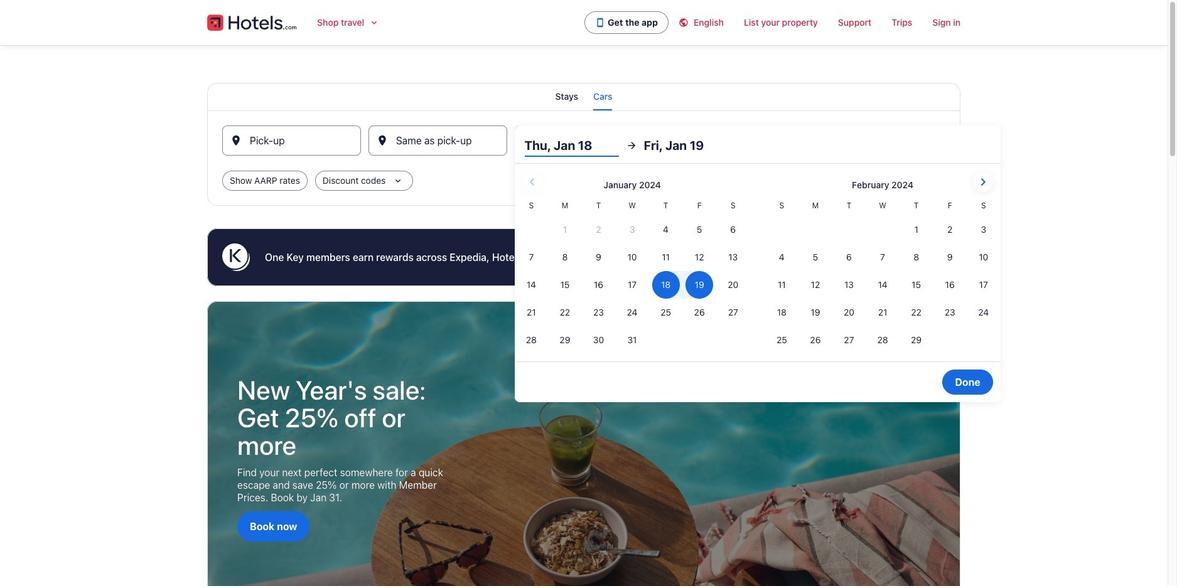 Task type: locate. For each thing, give the bounding box(es) containing it.
shop travel image
[[369, 18, 379, 28]]

main content
[[0, 45, 1168, 586]]

small image
[[679, 18, 694, 28]]

tab list
[[207, 83, 961, 110]]

download the app button image
[[595, 18, 605, 28]]

previous month image
[[525, 175, 540, 190]]



Task type: describe. For each thing, give the bounding box(es) containing it.
hotels logo image
[[207, 13, 297, 33]]

next month image
[[975, 175, 990, 190]]

wooden table with sunglasses image
[[207, 301, 961, 586]]



Task type: vqa. For each thing, say whether or not it's contained in the screenshot.
2
no



